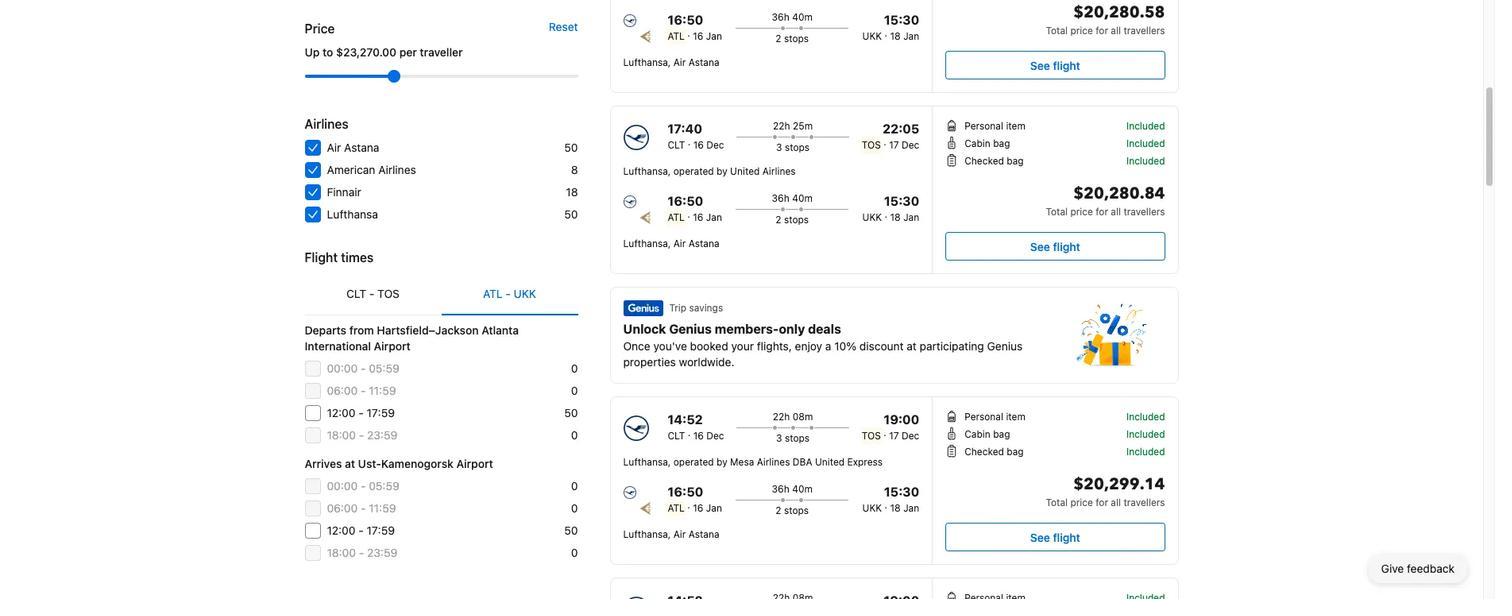 Task type: vqa. For each thing, say whether or not it's contained in the screenshot.
top 22h
yes



Task type: locate. For each thing, give the bounding box(es) containing it.
4 included from the top
[[1127, 411, 1165, 423]]

0 vertical spatial 3 stops
[[776, 141, 810, 153]]

see flight for $20,299.14
[[1030, 530, 1080, 544]]

2 vertical spatial clt
[[668, 430, 685, 442]]

17:59
[[367, 406, 395, 420], [367, 524, 395, 537]]

1 see from the top
[[1030, 58, 1050, 72]]

1 vertical spatial 16:50
[[668, 194, 703, 208]]

22h left 08m
[[773, 411, 790, 423]]

17 down the 19:00
[[889, 430, 899, 442]]

2 06:00 from the top
[[327, 501, 358, 515]]

1 vertical spatial 3 stops
[[776, 432, 810, 444]]

dba
[[793, 456, 812, 468]]

1 price from the top
[[1071, 25, 1093, 37]]

1 by from the top
[[717, 165, 728, 177]]

clt
[[668, 139, 685, 151], [346, 287, 366, 300], [668, 430, 685, 442]]

tos inside button
[[378, 287, 400, 300]]

17:59 down 'ust-'
[[367, 524, 395, 537]]

0 vertical spatial 16:50
[[668, 13, 703, 27]]

16:50 atl . 16 jan for $20,299.14
[[668, 485, 722, 514]]

clt down times
[[346, 287, 366, 300]]

see for $20,299.14
[[1030, 530, 1050, 544]]

genius
[[669, 322, 712, 336], [987, 339, 1023, 353]]

2 vertical spatial see
[[1030, 530, 1050, 544]]

15:30
[[884, 13, 919, 27], [884, 194, 919, 208], [884, 485, 919, 499]]

1 vertical spatial at
[[345, 457, 355, 470]]

ukk inside button
[[514, 287, 536, 300]]

kamenogorsk
[[381, 457, 454, 470]]

savings
[[689, 302, 723, 314]]

0 vertical spatial 3
[[776, 141, 782, 153]]

price inside the $20,280.58 total price for all travellers
[[1071, 25, 1093, 37]]

2 vertical spatial 15:30
[[884, 485, 919, 499]]

16:50 for $20,299.14
[[668, 485, 703, 499]]

for inside $20,299.14 total price for all travellers
[[1096, 497, 1108, 509]]

international
[[305, 339, 371, 353]]

15:30 for $20,299.14
[[884, 485, 919, 499]]

ust-
[[358, 457, 381, 470]]

. inside 22:05 tos . 17 dec
[[884, 136, 887, 148]]

1 vertical spatial genius
[[987, 339, 1023, 353]]

0 vertical spatial 06:00
[[327, 384, 358, 397]]

1 lufthansa , air astana from the top
[[623, 56, 719, 68]]

total inside $20,299.14 total price for all travellers
[[1046, 497, 1068, 509]]

0 vertical spatial flight
[[1053, 58, 1080, 72]]

1 3 stops from the top
[[776, 141, 810, 153]]

1 vertical spatial airport
[[456, 457, 493, 470]]

3 16:50 from the top
[[668, 485, 703, 499]]

genius down trip savings
[[669, 322, 712, 336]]

at
[[907, 339, 917, 353], [345, 457, 355, 470]]

trip
[[669, 302, 687, 314]]

36h 40m for $20,280.84
[[772, 192, 813, 204]]

2 flight from the top
[[1053, 240, 1080, 253]]

see for $20,280.84
[[1030, 240, 1050, 253]]

0 vertical spatial 16:50 atl . 16 jan
[[668, 13, 722, 42]]

lufthansa , air astana for $20,280.84
[[623, 238, 719, 249]]

2 3 from the top
[[776, 432, 782, 444]]

at inside "unlock genius members-only deals once you've booked your flights, enjoy a 10% discount at participating genius properties worldwide."
[[907, 339, 917, 353]]

1 checked bag from the top
[[965, 155, 1024, 167]]

personal
[[965, 120, 1004, 132], [965, 411, 1004, 423]]

flight down $20,299.14 total price for all travellers
[[1053, 530, 1080, 544]]

3
[[776, 141, 782, 153], [776, 432, 782, 444]]

clt down 17:40
[[668, 139, 685, 151]]

1 vertical spatial 15:30
[[884, 194, 919, 208]]

3 all from the top
[[1111, 497, 1121, 509]]

airlines left dba at right
[[757, 456, 790, 468]]

2 23:59 from the top
[[367, 546, 398, 559]]

lufthansa, down 17:40
[[623, 165, 671, 177]]

2 17 from the top
[[889, 430, 899, 442]]

air
[[674, 56, 686, 68], [327, 141, 341, 154], [674, 238, 686, 249], [674, 528, 686, 540]]

airport right kamenogorsk
[[456, 457, 493, 470]]

2 cabin bag from the top
[[965, 428, 1010, 440]]

dec for 19:00
[[902, 430, 919, 442]]

all down $20,299.14
[[1111, 497, 1121, 509]]

2 cabin from the top
[[965, 428, 991, 440]]

1 18:00 from the top
[[327, 428, 356, 442]]

06:00 - 11:59 down 'ust-'
[[327, 501, 396, 515]]

price
[[1071, 25, 1093, 37], [1071, 206, 1093, 218], [1071, 497, 1093, 509]]

dec down 22:05
[[902, 139, 919, 151]]

price down $20,299.14
[[1071, 497, 1093, 509]]

0
[[571, 362, 578, 375], [571, 384, 578, 397], [571, 428, 578, 442], [571, 479, 578, 493], [571, 501, 578, 515], [571, 546, 578, 559]]

for inside the $20,280.58 total price for all travellers
[[1096, 25, 1108, 37]]

1 vertical spatial 15:30 ukk . 18 jan
[[863, 194, 919, 223]]

2 2 from the top
[[776, 214, 782, 226]]

1 flight from the top
[[1053, 58, 1080, 72]]

see flight button for $20,299.14
[[946, 523, 1165, 551]]

see flight button for $20,280.58
[[946, 51, 1165, 79]]

12:00 - 17:59 up 'ust-'
[[327, 406, 395, 420]]

all inside $20,299.14 total price for all travellers
[[1111, 497, 1121, 509]]

checked bag for $20,280.84
[[965, 155, 1024, 167]]

1 vertical spatial 11:59
[[369, 501, 396, 515]]

11:59
[[369, 384, 396, 397], [369, 501, 396, 515]]

dec inside 19:00 tos . 17 dec
[[902, 430, 919, 442]]

tos inside 19:00 tos . 17 dec
[[862, 430, 881, 442]]

36h 40m for $20,299.14
[[772, 483, 813, 495]]

clt down 14:52
[[668, 430, 685, 442]]

2 vertical spatial 36h 40m
[[772, 483, 813, 495]]

2 05:59 from the top
[[369, 479, 400, 493]]

00:00
[[327, 362, 358, 375], [327, 479, 358, 493]]

0 horizontal spatial united
[[730, 165, 760, 177]]

0 vertical spatial 2 stops
[[776, 33, 809, 44]]

2 vertical spatial 16:50
[[668, 485, 703, 499]]

price down $20,280.58
[[1071, 25, 1093, 37]]

3 flight from the top
[[1053, 530, 1080, 544]]

2 see flight button from the top
[[946, 232, 1165, 261]]

0 vertical spatial item
[[1006, 120, 1026, 132]]

checked for $20,280.84
[[965, 155, 1004, 167]]

.
[[688, 27, 690, 39], [885, 27, 888, 39], [688, 136, 691, 148], [884, 136, 887, 148], [688, 208, 690, 220], [885, 208, 888, 220], [688, 427, 691, 439], [884, 427, 887, 439], [688, 499, 690, 511], [885, 499, 888, 511]]

1 vertical spatial 2 stops
[[776, 214, 809, 226]]

operated for $20,299.14
[[674, 456, 714, 468]]

1 vertical spatial checked
[[965, 446, 1004, 458]]

2 vertical spatial 15:30 ukk . 18 jan
[[863, 485, 919, 514]]

2 total from the top
[[1046, 206, 1068, 218]]

2 travellers from the top
[[1124, 206, 1165, 218]]

2 vertical spatial see flight button
[[946, 523, 1165, 551]]

2 11:59 from the top
[[369, 501, 396, 515]]

dec down the 19:00
[[902, 430, 919, 442]]

1 personal item from the top
[[965, 120, 1026, 132]]

astana
[[689, 56, 719, 68], [344, 141, 379, 154], [689, 238, 719, 249], [689, 528, 719, 540]]

-
[[369, 287, 375, 300], [506, 287, 511, 300], [361, 362, 366, 375], [361, 384, 366, 397], [359, 406, 364, 420], [359, 428, 364, 442], [361, 479, 366, 493], [361, 501, 366, 515], [359, 524, 364, 537], [359, 546, 364, 559]]

17 inside 22:05 tos . 17 dec
[[889, 139, 899, 151]]

1 cabin from the top
[[965, 137, 991, 149]]

tos for $20,299.14
[[862, 430, 881, 442]]

by left mesa
[[717, 456, 728, 468]]

16:50
[[668, 13, 703, 27], [668, 194, 703, 208], [668, 485, 703, 499]]

4 16 from the top
[[693, 430, 704, 442]]

see flight
[[1030, 58, 1080, 72], [1030, 240, 1080, 253], [1030, 530, 1080, 544]]

0 vertical spatial 06:00 - 11:59
[[327, 384, 396, 397]]

1 see flight button from the top
[[946, 51, 1165, 79]]

feedback
[[1407, 562, 1455, 575]]

3 stops down 22h 08m
[[776, 432, 810, 444]]

operated down 14:52 clt . 16 dec
[[674, 456, 714, 468]]

1 item from the top
[[1006, 120, 1026, 132]]

for inside $20,280.84 total price for all travellers
[[1096, 206, 1108, 218]]

dec inside 22:05 tos . 17 dec
[[902, 139, 919, 151]]

2 vertical spatial flight
[[1053, 530, 1080, 544]]

travellers down $20,280.84
[[1124, 206, 1165, 218]]

36h 40m
[[772, 11, 813, 23], [772, 192, 813, 204], [772, 483, 813, 495]]

1 vertical spatial 12:00 - 17:59
[[327, 524, 395, 537]]

3 for $20,299.14
[[776, 432, 782, 444]]

1 personal from the top
[[965, 120, 1004, 132]]

4 50 from the top
[[564, 524, 578, 537]]

0 vertical spatial 15:30 ukk . 18 jan
[[863, 13, 919, 42]]

travellers down $20,299.14
[[1124, 497, 1165, 509]]

1 vertical spatial for
[[1096, 206, 1108, 218]]

0 vertical spatial 05:59
[[369, 362, 400, 375]]

15:30 ukk . 18 jan
[[863, 13, 919, 42], [863, 194, 919, 223], [863, 485, 919, 514]]

1 2 stops from the top
[[776, 33, 809, 44]]

0 vertical spatial lufthansa,
[[623, 165, 671, 177]]

atl
[[668, 30, 685, 42], [668, 211, 685, 223], [483, 287, 503, 300], [668, 502, 685, 514]]

2 stops
[[776, 33, 809, 44], [776, 214, 809, 226], [776, 505, 809, 516]]

0 vertical spatial 00:00 - 05:59
[[327, 362, 400, 375]]

total
[[1046, 25, 1068, 37], [1046, 206, 1068, 218], [1046, 497, 1068, 509]]

1 vertical spatial cabin bag
[[965, 428, 1010, 440]]

price inside $20,299.14 total price for all travellers
[[1071, 497, 1093, 509]]

1 15:30 ukk . 18 jan from the top
[[863, 13, 919, 42]]

1 vertical spatial ,
[[668, 238, 671, 249]]

1 vertical spatial 2
[[776, 214, 782, 226]]

2 vertical spatial all
[[1111, 497, 1121, 509]]

00:00 - 05:59 down 'ust-'
[[327, 479, 400, 493]]

1 vertical spatial price
[[1071, 206, 1093, 218]]

0 vertical spatial 12:00
[[327, 406, 356, 420]]

2 36h 40m from the top
[[772, 192, 813, 204]]

0 vertical spatial see
[[1030, 58, 1050, 72]]

travellers inside the $20,280.58 total price for all travellers
[[1124, 25, 1165, 37]]

2 12:00 - 17:59 from the top
[[327, 524, 395, 537]]

personal item for $20,299.14
[[965, 411, 1026, 423]]

16
[[693, 30, 704, 42], [693, 139, 704, 151], [693, 211, 704, 223], [693, 430, 704, 442], [693, 502, 704, 514]]

see flight button down $20,299.14 total price for all travellers
[[946, 523, 1165, 551]]

cabin
[[965, 137, 991, 149], [965, 428, 991, 440]]

1 17:59 from the top
[[367, 406, 395, 420]]

1 vertical spatial all
[[1111, 206, 1121, 218]]

3 16:50 atl . 16 jan from the top
[[668, 485, 722, 514]]

0 vertical spatial checked
[[965, 155, 1004, 167]]

00:00 down 'international'
[[327, 362, 358, 375]]

1 vertical spatial 06:00 - 11:59
[[327, 501, 396, 515]]

1 vertical spatial item
[[1006, 411, 1026, 423]]

2 00:00 from the top
[[327, 479, 358, 493]]

travellers inside $20,299.14 total price for all travellers
[[1124, 497, 1165, 509]]

personal item
[[965, 120, 1026, 132], [965, 411, 1026, 423]]

operated down the 17:40 clt . 16 dec
[[674, 165, 714, 177]]

25m
[[793, 120, 813, 132]]

all inside $20,280.84 total price for all travellers
[[1111, 206, 1121, 218]]

1 vertical spatial 40m
[[792, 192, 813, 204]]

1 horizontal spatial at
[[907, 339, 917, 353]]

06:00 down arrives
[[327, 501, 358, 515]]

00:00 - 05:59 down 'international'
[[327, 362, 400, 375]]

2 personal item from the top
[[965, 411, 1026, 423]]

12:00 down arrives
[[327, 524, 356, 537]]

12:00
[[327, 406, 356, 420], [327, 524, 356, 537]]

3 for from the top
[[1096, 497, 1108, 509]]

3 see flight from the top
[[1030, 530, 1080, 544]]

0 vertical spatial see flight
[[1030, 58, 1080, 72]]

2 18:00 from the top
[[327, 546, 356, 559]]

airport down from
[[374, 339, 411, 353]]

1 vertical spatial personal
[[965, 411, 1004, 423]]

jan
[[706, 30, 722, 42], [904, 30, 919, 42], [706, 211, 722, 223], [904, 211, 919, 223], [706, 502, 722, 514], [904, 502, 919, 514]]

see flight down the $20,280.58 total price for all travellers
[[1030, 58, 1080, 72]]

1 vertical spatial 22h
[[773, 411, 790, 423]]

price inside $20,280.84 total price for all travellers
[[1071, 206, 1093, 218]]

06:00 for departs
[[327, 384, 358, 397]]

05:59 down 'ust-'
[[369, 479, 400, 493]]

2 by from the top
[[717, 456, 728, 468]]

2
[[776, 33, 782, 44], [776, 214, 782, 226], [776, 505, 782, 516]]

3 stops down 22h 25m
[[776, 141, 810, 153]]

1 11:59 from the top
[[369, 384, 396, 397]]

see flight down $20,299.14 total price for all travellers
[[1030, 530, 1080, 544]]

1 vertical spatial tos
[[378, 287, 400, 300]]

give feedback button
[[1369, 555, 1468, 583]]

airlines
[[305, 117, 349, 131], [378, 163, 416, 176], [763, 165, 796, 177], [757, 456, 790, 468]]

3 down 22h 08m
[[776, 432, 782, 444]]

2 vertical spatial tos
[[862, 430, 881, 442]]

2 15:30 from the top
[[884, 194, 919, 208]]

1 vertical spatial see
[[1030, 240, 1050, 253]]

1 12:00 - 17:59 from the top
[[327, 406, 395, 420]]

for down $20,299.14
[[1096, 497, 1108, 509]]

2 12:00 from the top
[[327, 524, 356, 537]]

16 inside 14:52 clt . 16 dec
[[693, 430, 704, 442]]

10%
[[834, 339, 857, 353]]

by down the 17:40 clt . 16 dec
[[717, 165, 728, 177]]

personal for $20,280.84
[[965, 120, 1004, 132]]

see
[[1030, 58, 1050, 72], [1030, 240, 1050, 253], [1030, 530, 1050, 544]]

0 vertical spatial 17
[[889, 139, 899, 151]]

1 vertical spatial 00:00
[[327, 479, 358, 493]]

2 operated from the top
[[674, 456, 714, 468]]

united
[[730, 165, 760, 177], [815, 456, 845, 468]]

1 vertical spatial 36h 40m
[[772, 192, 813, 204]]

18:00 - 23:59 for from
[[327, 428, 398, 442]]

1 vertical spatial 18:00
[[327, 546, 356, 559]]

3 lufthansa , air astana from the top
[[623, 528, 719, 540]]

travellers down $20,280.58
[[1124, 25, 1165, 37]]

1 17 from the top
[[889, 139, 899, 151]]

3 down 22h 25m
[[776, 141, 782, 153]]

1 checked from the top
[[965, 155, 1004, 167]]

5 included from the top
[[1127, 428, 1165, 440]]

1 travellers from the top
[[1124, 25, 1165, 37]]

for for $20,280.58
[[1096, 25, 1108, 37]]

all for $20,280.84
[[1111, 206, 1121, 218]]

0 vertical spatial 12:00 - 17:59
[[327, 406, 395, 420]]

1 vertical spatial see flight button
[[946, 232, 1165, 261]]

total for $20,280.58
[[1046, 25, 1068, 37]]

genius right "participating" in the right bottom of the page
[[987, 339, 1023, 353]]

22h
[[773, 120, 790, 132], [773, 411, 790, 423]]

lufthansa,
[[623, 165, 671, 177], [623, 456, 671, 468]]

40m
[[792, 11, 813, 23], [792, 192, 813, 204], [792, 483, 813, 495]]

1 horizontal spatial airport
[[456, 457, 493, 470]]

1 vertical spatial 05:59
[[369, 479, 400, 493]]

travellers
[[1124, 25, 1165, 37], [1124, 206, 1165, 218], [1124, 497, 1165, 509]]

0 vertical spatial clt
[[668, 139, 685, 151]]

0 vertical spatial 11:59
[[369, 384, 396, 397]]

1 18:00 - 23:59 from the top
[[327, 428, 398, 442]]

2 see from the top
[[1030, 240, 1050, 253]]

by for $20,299.14
[[717, 456, 728, 468]]

1 vertical spatial checked bag
[[965, 446, 1024, 458]]

travellers inside $20,280.84 total price for all travellers
[[1124, 206, 1165, 218]]

18:00 - 23:59 for at
[[327, 546, 398, 559]]

1 vertical spatial total
[[1046, 206, 1068, 218]]

all inside the $20,280.58 total price for all travellers
[[1111, 25, 1121, 37]]

dec inside the 17:40 clt . 16 dec
[[707, 139, 724, 151]]

05:59 down 'departs from hartsfield–jackson atlanta international airport'
[[369, 362, 400, 375]]

3 36h 40m from the top
[[772, 483, 813, 495]]

0 vertical spatial personal
[[965, 120, 1004, 132]]

22h for $20,280.84
[[773, 120, 790, 132]]

air astana
[[327, 141, 379, 154]]

11:59 for hartsfield–jackson
[[369, 384, 396, 397]]

by
[[717, 165, 728, 177], [717, 456, 728, 468]]

3 price from the top
[[1071, 497, 1093, 509]]

give
[[1381, 562, 1404, 575]]

lufthansa , air astana for $20,299.14
[[623, 528, 719, 540]]

for for $20,299.14
[[1096, 497, 1108, 509]]

17
[[889, 139, 899, 151], [889, 430, 899, 442]]

2 for from the top
[[1096, 206, 1108, 218]]

06:00 - 11:59 for at
[[327, 501, 396, 515]]

total for $20,299.14
[[1046, 497, 1068, 509]]

1 36h 40m from the top
[[772, 11, 813, 23]]

1 23:59 from the top
[[367, 428, 398, 442]]

1 vertical spatial operated
[[674, 456, 714, 468]]

5 16 from the top
[[693, 502, 704, 514]]

2 18:00 - 23:59 from the top
[[327, 546, 398, 559]]

06:00 - 11:59 down 'international'
[[327, 384, 396, 397]]

2 price from the top
[[1071, 206, 1093, 218]]

22:05 tos . 17 dec
[[862, 122, 919, 151]]

item
[[1006, 120, 1026, 132], [1006, 411, 1026, 423]]

2 vertical spatial lufthansa , air astana
[[623, 528, 719, 540]]

2 item from the top
[[1006, 411, 1026, 423]]

tab list
[[305, 273, 578, 316]]

0 vertical spatial 2
[[776, 33, 782, 44]]

2 16 from the top
[[693, 139, 704, 151]]

06:00 down 'international'
[[327, 384, 358, 397]]

. inside 14:52 clt . 16 dec
[[688, 427, 691, 439]]

2 vertical spatial 2
[[776, 505, 782, 516]]

travellers for $20,299.14
[[1124, 497, 1165, 509]]

08m
[[793, 411, 813, 423]]

included
[[1127, 120, 1165, 132], [1127, 137, 1165, 149], [1127, 155, 1165, 167], [1127, 411, 1165, 423], [1127, 428, 1165, 440], [1127, 446, 1165, 458]]

17 down 22:05
[[889, 139, 899, 151]]

0 vertical spatial 15:30
[[884, 13, 919, 27]]

clt for $20,299.14
[[668, 430, 685, 442]]

booked
[[690, 339, 728, 353]]

dec up lufthansa, operated by united airlines
[[707, 139, 724, 151]]

see flight button down the $20,280.58 total price for all travellers
[[946, 51, 1165, 79]]

for down $20,280.58
[[1096, 25, 1108, 37]]

1 16:50 atl . 16 jan from the top
[[668, 13, 722, 42]]

36h for $20,280.84
[[772, 192, 790, 204]]

departs
[[305, 323, 346, 337]]

17:59 for ust-
[[367, 524, 395, 537]]

1 for from the top
[[1096, 25, 1108, 37]]

dec inside 14:52 clt . 16 dec
[[707, 430, 724, 442]]

clt for $20,280.84
[[668, 139, 685, 151]]

clt inside the 17:40 clt . 16 dec
[[668, 139, 685, 151]]

2 all from the top
[[1111, 206, 1121, 218]]

18:00 - 23:59
[[327, 428, 398, 442], [327, 546, 398, 559]]

2 00:00 - 05:59 from the top
[[327, 479, 400, 493]]

flight down $20,280.84 total price for all travellers at the right top of page
[[1053, 240, 1080, 253]]

0 vertical spatial all
[[1111, 25, 1121, 37]]

1 vertical spatial cabin
[[965, 428, 991, 440]]

0 horizontal spatial genius
[[669, 322, 712, 336]]

all for $20,280.58
[[1111, 25, 1121, 37]]

airport inside 'departs from hartsfield–jackson atlanta international airport'
[[374, 339, 411, 353]]

00:00 down arrives
[[327, 479, 358, 493]]

flight for $20,280.58
[[1053, 58, 1080, 72]]

0 vertical spatial operated
[[674, 165, 714, 177]]

at left 'ust-'
[[345, 457, 355, 470]]

2 vertical spatial 16:50 atl . 16 jan
[[668, 485, 722, 514]]

see flight down $20,280.84 total price for all travellers at the right top of page
[[1030, 240, 1080, 253]]

2 vertical spatial travellers
[[1124, 497, 1165, 509]]

flight
[[305, 250, 338, 265]]

1 vertical spatial 06:00
[[327, 501, 358, 515]]

stops
[[784, 33, 809, 44], [785, 141, 810, 153], [784, 214, 809, 226], [785, 432, 810, 444], [784, 505, 809, 516]]

3 40m from the top
[[792, 483, 813, 495]]

3 15:30 ukk . 18 jan from the top
[[863, 485, 919, 514]]

3 36h from the top
[[772, 483, 790, 495]]

at right discount
[[907, 339, 917, 353]]

0 vertical spatial 36h 40m
[[772, 11, 813, 23]]

1 00:00 - 05:59 from the top
[[327, 362, 400, 375]]

1 06:00 - 11:59 from the top
[[327, 384, 396, 397]]

0 vertical spatial ,
[[668, 56, 671, 68]]

12:00 for arrives
[[327, 524, 356, 537]]

06:00 - 11:59 for from
[[327, 384, 396, 397]]

00:00 - 05:59
[[327, 362, 400, 375], [327, 479, 400, 493]]

airport
[[374, 339, 411, 353], [456, 457, 493, 470]]

1 vertical spatial 17:59
[[367, 524, 395, 537]]

1 vertical spatial 36h
[[772, 192, 790, 204]]

mesa
[[730, 456, 754, 468]]

clt - tos
[[346, 287, 400, 300]]

17:59 up 'ust-'
[[367, 406, 395, 420]]

1 05:59 from the top
[[369, 362, 400, 375]]

1 vertical spatial 17
[[889, 430, 899, 442]]

flight down the $20,280.58 total price for all travellers
[[1053, 58, 1080, 72]]

to
[[323, 45, 333, 59]]

price for $20,280.58
[[1071, 25, 1093, 37]]

12:00 - 17:59 down 'ust-'
[[327, 524, 395, 537]]

0 vertical spatial 40m
[[792, 11, 813, 23]]

12:00 up arrives
[[327, 406, 356, 420]]

1 vertical spatial lufthansa,
[[623, 456, 671, 468]]

06:00 for arrives
[[327, 501, 358, 515]]

total inside $20,280.84 total price for all travellers
[[1046, 206, 1068, 218]]

tos
[[862, 139, 881, 151], [378, 287, 400, 300], [862, 430, 881, 442]]

50
[[564, 141, 578, 154], [564, 207, 578, 221], [564, 406, 578, 420], [564, 524, 578, 537]]

22h left 25m
[[773, 120, 790, 132]]

0 vertical spatial price
[[1071, 25, 1093, 37]]

lufthansa, down 14:52
[[623, 456, 671, 468]]

see flight button down $20,280.84 total price for all travellers at the right top of page
[[946, 232, 1165, 261]]

clt inside button
[[346, 287, 366, 300]]

23:59
[[367, 428, 398, 442], [367, 546, 398, 559]]

00:00 - 05:59 for from
[[327, 362, 400, 375]]

1 00:00 from the top
[[327, 362, 358, 375]]

0 vertical spatial by
[[717, 165, 728, 177]]

1 , from the top
[[668, 56, 671, 68]]

travellers for $20,280.58
[[1124, 25, 1165, 37]]

1 vertical spatial by
[[717, 456, 728, 468]]

checked
[[965, 155, 1004, 167], [965, 446, 1004, 458]]

1 see flight from the top
[[1030, 58, 1080, 72]]

checked for $20,299.14
[[965, 446, 1004, 458]]

bag
[[993, 137, 1010, 149], [1007, 155, 1024, 167], [993, 428, 1010, 440], [1007, 446, 1024, 458]]

0 vertical spatial 18:00
[[327, 428, 356, 442]]

2 06:00 - 11:59 from the top
[[327, 501, 396, 515]]

2 vertical spatial see flight
[[1030, 530, 1080, 544]]

16:50 atl . 16 jan for $20,280.84
[[668, 194, 722, 223]]

all down $20,280.58
[[1111, 25, 1121, 37]]

1 vertical spatial clt
[[346, 287, 366, 300]]

2 , from the top
[[668, 238, 671, 249]]

1 12:00 from the top
[[327, 406, 356, 420]]

price down $20,280.84
[[1071, 206, 1093, 218]]

for
[[1096, 25, 1108, 37], [1096, 206, 1108, 218], [1096, 497, 1108, 509]]

arrives at ust-kamenogorsk airport
[[305, 457, 493, 470]]

1 vertical spatial travellers
[[1124, 206, 1165, 218]]

3 see flight button from the top
[[946, 523, 1165, 551]]

23:59 for ust-
[[367, 546, 398, 559]]

2 16:50 from the top
[[668, 194, 703, 208]]

2 personal from the top
[[965, 411, 1004, 423]]

trip savings
[[669, 302, 723, 314]]

tos inside 22:05 tos . 17 dec
[[862, 139, 881, 151]]

for down $20,280.84
[[1096, 206, 1108, 218]]

11:59 down 'departs from hartsfield–jackson atlanta international airport'
[[369, 384, 396, 397]]

0 vertical spatial total
[[1046, 25, 1068, 37]]

total inside the $20,280.58 total price for all travellers
[[1046, 25, 1068, 37]]

dec up 'lufthansa, operated by mesa airlines dba united express'
[[707, 430, 724, 442]]

0 vertical spatial checked bag
[[965, 155, 1024, 167]]

1 40m from the top
[[792, 11, 813, 23]]

cabin for $20,280.84
[[965, 137, 991, 149]]

lufthansa, for $20,280.84
[[623, 165, 671, 177]]

0 vertical spatial 17:59
[[367, 406, 395, 420]]

0 horizontal spatial airport
[[374, 339, 411, 353]]

clt inside 14:52 clt . 16 dec
[[668, 430, 685, 442]]

genius image
[[623, 300, 663, 316], [623, 300, 663, 316], [1076, 304, 1146, 367]]

all down $20,280.84
[[1111, 206, 1121, 218]]

2 vertical spatial 36h
[[772, 483, 790, 495]]

11:59 down 'ust-'
[[369, 501, 396, 515]]

you've
[[654, 339, 687, 353]]

2 3 stops from the top
[[776, 432, 810, 444]]

17 inside 19:00 tos . 17 dec
[[889, 430, 899, 442]]

3 2 stops from the top
[[776, 505, 809, 516]]

0 vertical spatial personal item
[[965, 120, 1026, 132]]



Task type: describe. For each thing, give the bounding box(es) containing it.
11:59 for ust-
[[369, 501, 396, 515]]

departs from hartsfield–jackson atlanta international airport
[[305, 323, 519, 353]]

2 0 from the top
[[571, 384, 578, 397]]

item for $20,299.14
[[1006, 411, 1026, 423]]

price
[[305, 21, 335, 36]]

a
[[825, 339, 831, 353]]

22h 25m
[[773, 120, 813, 132]]

1 36h from the top
[[772, 11, 790, 23]]

14:52 clt . 16 dec
[[668, 412, 724, 442]]

per
[[399, 45, 417, 59]]

$20,280.58
[[1074, 2, 1165, 23]]

finnair
[[327, 185, 361, 199]]

total for $20,280.84
[[1046, 206, 1068, 218]]

12:00 for departs
[[327, 406, 356, 420]]

6 0 from the top
[[571, 546, 578, 559]]

12:00 - 17:59 for at
[[327, 524, 395, 537]]

22h for $20,299.14
[[773, 411, 790, 423]]

cabin for $20,299.14
[[965, 428, 991, 440]]

36h for $20,299.14
[[772, 483, 790, 495]]

atl - ukk
[[483, 287, 536, 300]]

by for $20,280.84
[[717, 165, 728, 177]]

price for $20,280.84
[[1071, 206, 1093, 218]]

17 for $20,280.84
[[889, 139, 899, 151]]

unlock genius members-only deals once you've booked your flights, enjoy a 10% discount at participating genius properties worldwide.
[[623, 322, 1023, 369]]

2 included from the top
[[1127, 137, 1165, 149]]

see flight for $20,280.84
[[1030, 240, 1080, 253]]

1 vertical spatial united
[[815, 456, 845, 468]]

airlines down 22h 25m
[[763, 165, 796, 177]]

1 0 from the top
[[571, 362, 578, 375]]

dec for 17:40
[[707, 139, 724, 151]]

8
[[571, 163, 578, 176]]

atl inside button
[[483, 287, 503, 300]]

item for $20,280.84
[[1006, 120, 1026, 132]]

once
[[623, 339, 651, 353]]

1 2 from the top
[[776, 33, 782, 44]]

15:30 for $20,280.84
[[884, 194, 919, 208]]

17:59 for hartsfield–jackson
[[367, 406, 395, 420]]

3 16 from the top
[[693, 211, 704, 223]]

1 included from the top
[[1127, 120, 1165, 132]]

0 horizontal spatial at
[[345, 457, 355, 470]]

5 0 from the top
[[571, 501, 578, 515]]

enjoy
[[795, 339, 822, 353]]

3 50 from the top
[[564, 406, 578, 420]]

6 included from the top
[[1127, 446, 1165, 458]]

flights,
[[757, 339, 792, 353]]

. inside 19:00 tos . 17 dec
[[884, 427, 887, 439]]

40m for $20,299.14
[[792, 483, 813, 495]]

17 for $20,299.14
[[889, 430, 899, 442]]

2 stops for $20,280.84
[[776, 214, 809, 226]]

3 0 from the top
[[571, 428, 578, 442]]

see for $20,280.58
[[1030, 58, 1050, 72]]

lufthansa, for $20,299.14
[[623, 456, 671, 468]]

05:59 for hartsfield–jackson
[[369, 362, 400, 375]]

american airlines
[[327, 163, 416, 176]]

airlines up air astana
[[305, 117, 349, 131]]

, for $20,280.84
[[668, 238, 671, 249]]

0 vertical spatial genius
[[669, 322, 712, 336]]

see flight for $20,280.58
[[1030, 58, 1080, 72]]

12:00 - 17:59 for from
[[327, 406, 395, 420]]

dec for 22:05
[[902, 139, 919, 151]]

atl - ukk button
[[441, 273, 578, 315]]

personal item for $20,280.84
[[965, 120, 1026, 132]]

$20,299.14
[[1074, 474, 1165, 495]]

reset button
[[549, 19, 578, 35]]

4 0 from the top
[[571, 479, 578, 493]]

properties
[[623, 355, 676, 369]]

$20,280.58 total price for all travellers
[[1046, 2, 1165, 37]]

atlanta
[[482, 323, 519, 337]]

1 50 from the top
[[564, 141, 578, 154]]

deals
[[808, 322, 841, 336]]

tos for $20,280.84
[[862, 139, 881, 151]]

2 50 from the top
[[564, 207, 578, 221]]

flight for $20,280.84
[[1053, 240, 1080, 253]]

travellers for $20,280.84
[[1124, 206, 1165, 218]]

$20,280.84 total price for all travellers
[[1046, 183, 1165, 218]]

$20,280.84
[[1074, 183, 1165, 204]]

arrives
[[305, 457, 342, 470]]

flight for $20,299.14
[[1053, 530, 1080, 544]]

checked bag for $20,299.14
[[965, 446, 1024, 458]]

traveller
[[420, 45, 463, 59]]

14:52
[[668, 412, 703, 427]]

american
[[327, 163, 375, 176]]

17:40
[[668, 122, 702, 136]]

1 horizontal spatial genius
[[987, 339, 1023, 353]]

, for $20,299.14
[[668, 528, 671, 540]]

15:30 ukk . 18 jan for $20,299.14
[[863, 485, 919, 514]]

price for $20,299.14
[[1071, 497, 1093, 509]]

22:05
[[883, 122, 919, 136]]

1 15:30 from the top
[[884, 13, 919, 27]]

1 16:50 from the top
[[668, 13, 703, 27]]

17:40 clt . 16 dec
[[668, 122, 724, 151]]

dec for 14:52
[[707, 430, 724, 442]]

give feedback
[[1381, 562, 1455, 575]]

participating
[[920, 339, 984, 353]]

up
[[305, 45, 320, 59]]

3 stops for $20,299.14
[[776, 432, 810, 444]]

00:00 for departs
[[327, 362, 358, 375]]

see flight button for $20,280.84
[[946, 232, 1165, 261]]

19:00
[[884, 412, 919, 427]]

your
[[731, 339, 754, 353]]

$20,299.14 total price for all travellers
[[1046, 474, 1165, 509]]

16:50 for $20,280.84
[[668, 194, 703, 208]]

reset
[[549, 20, 578, 33]]

40m for $20,280.84
[[792, 192, 813, 204]]

discount
[[860, 339, 904, 353]]

0 vertical spatial united
[[730, 165, 760, 177]]

16 inside the 17:40 clt . 16 dec
[[693, 139, 704, 151]]

up to $23,270.00 per traveller
[[305, 45, 463, 59]]

from
[[349, 323, 374, 337]]

18:00 for departs from hartsfield–jackson atlanta international airport
[[327, 428, 356, 442]]

for for $20,280.84
[[1096, 206, 1108, 218]]

hartsfield–jackson
[[377, 323, 479, 337]]

cabin bag for $20,299.14
[[965, 428, 1010, 440]]

15:30 ukk . 18 jan for $20,280.84
[[863, 194, 919, 223]]

operated for $20,280.84
[[674, 165, 714, 177]]

2 stops for $20,299.14
[[776, 505, 809, 516]]

cabin bag for $20,280.84
[[965, 137, 1010, 149]]

lufthansa, operated by mesa airlines dba united express
[[623, 456, 883, 468]]

all for $20,299.14
[[1111, 497, 1121, 509]]

00:00 for arrives
[[327, 479, 358, 493]]

3 stops for $20,280.84
[[776, 141, 810, 153]]

personal for $20,299.14
[[965, 411, 1004, 423]]

airlines right american
[[378, 163, 416, 176]]

worldwide.
[[679, 355, 735, 369]]

$23,270.00
[[336, 45, 397, 59]]

2 for $20,299.14
[[776, 505, 782, 516]]

3 for $20,280.84
[[776, 141, 782, 153]]

members-
[[715, 322, 779, 336]]

express
[[847, 456, 883, 468]]

05:59 for ust-
[[369, 479, 400, 493]]

clt - tos button
[[305, 273, 441, 315]]

only
[[779, 322, 805, 336]]

1 16 from the top
[[693, 30, 704, 42]]

unlock
[[623, 322, 666, 336]]

18:00 for arrives at ust-kamenogorsk airport
[[327, 546, 356, 559]]

22h 08m
[[773, 411, 813, 423]]

3 included from the top
[[1127, 155, 1165, 167]]

tab list containing clt - tos
[[305, 273, 578, 316]]

lufthansa, operated by united airlines
[[623, 165, 796, 177]]

19:00 tos . 17 dec
[[862, 412, 919, 442]]

00:00 - 05:59 for at
[[327, 479, 400, 493]]

flight times
[[305, 250, 374, 265]]

. inside the 17:40 clt . 16 dec
[[688, 136, 691, 148]]

23:59 for hartsfield–jackson
[[367, 428, 398, 442]]

times
[[341, 250, 374, 265]]



